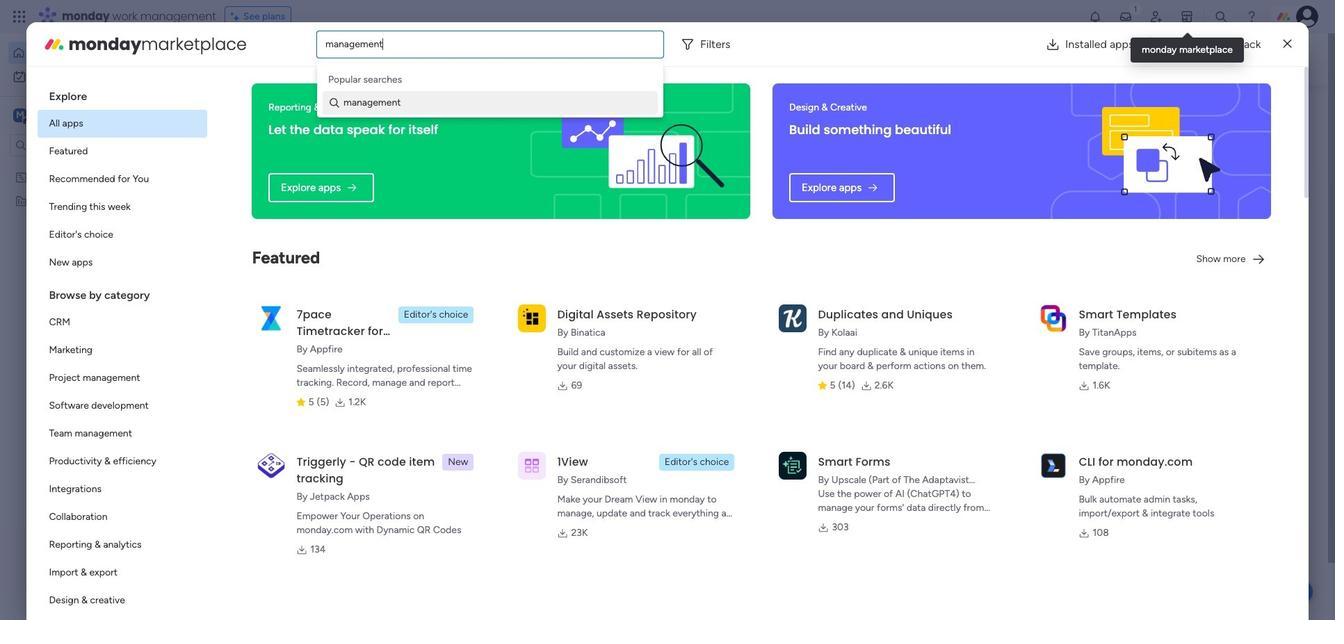 Task type: describe. For each thing, give the bounding box(es) containing it.
close recently visited image
[[257, 113, 273, 130]]

jacob simon image
[[1296, 6, 1319, 28]]

Dropdown input text field
[[325, 38, 385, 50]]

public board image
[[274, 254, 289, 269]]

notifications image
[[1088, 10, 1102, 24]]

dapulse x slim image
[[1284, 36, 1292, 53]]

close update feed (inbox) image
[[257, 331, 273, 348]]

see plans image
[[231, 9, 243, 24]]

templates image image
[[1077, 105, 1260, 201]]

help image
[[1245, 10, 1259, 24]]

workspace image
[[13, 108, 27, 123]]

monday marketplace image
[[1180, 10, 1194, 24]]

help center element
[[1064, 399, 1273, 455]]

2 banner logo image from the left
[[1074, 83, 1254, 219]]

Search in workspace field
[[29, 137, 116, 153]]

search everything image
[[1214, 10, 1228, 24]]

1 image
[[1129, 1, 1142, 16]]

monday marketplace image
[[43, 33, 66, 55]]

1 heading from the top
[[38, 78, 208, 110]]

quick search results list box
[[257, 130, 1031, 314]]

update feed image
[[1119, 10, 1133, 24]]

2 heading from the top
[[38, 277, 208, 309]]

invite members image
[[1150, 10, 1164, 24]]

1 banner logo image from the left
[[553, 83, 734, 219]]



Task type: locate. For each thing, give the bounding box(es) containing it.
app logo image
[[258, 304, 285, 332], [518, 304, 546, 332], [779, 304, 807, 332], [1040, 304, 1068, 332], [258, 452, 285, 480], [518, 452, 546, 480], [779, 452, 807, 480], [1040, 452, 1068, 480]]

0 horizontal spatial banner logo image
[[553, 83, 734, 219]]

v2 user feedback image
[[1075, 52, 1086, 67]]

roy mann image
[[289, 379, 317, 407]]

0 vertical spatial heading
[[38, 78, 208, 110]]

workspace selection element
[[13, 107, 116, 125]]

select product image
[[13, 10, 26, 24]]

1 vertical spatial heading
[[38, 277, 208, 309]]

option
[[8, 42, 169, 64], [8, 65, 169, 88], [38, 110, 208, 138], [38, 138, 208, 166], [0, 164, 177, 167], [38, 166, 208, 193], [38, 193, 208, 221], [38, 221, 208, 249], [38, 249, 208, 277], [38, 309, 208, 337], [38, 337, 208, 364], [38, 364, 208, 392], [38, 392, 208, 420], [38, 420, 208, 448], [38, 448, 208, 476], [38, 476, 208, 504], [38, 504, 208, 531], [38, 531, 208, 559], [38, 559, 208, 587], [38, 587, 208, 615]]

1 element
[[397, 331, 414, 348]]

banner logo image
[[553, 83, 734, 219], [1074, 83, 1254, 219]]

list box
[[38, 78, 208, 620], [0, 162, 177, 400]]

v2 bolt switch image
[[1184, 52, 1192, 67]]

heading
[[38, 78, 208, 110], [38, 277, 208, 309]]

getting started element
[[1064, 332, 1273, 388]]

1 horizontal spatial banner logo image
[[1074, 83, 1254, 219]]



Task type: vqa. For each thing, say whether or not it's contained in the screenshot.
the rightmost Workspace Icon
no



